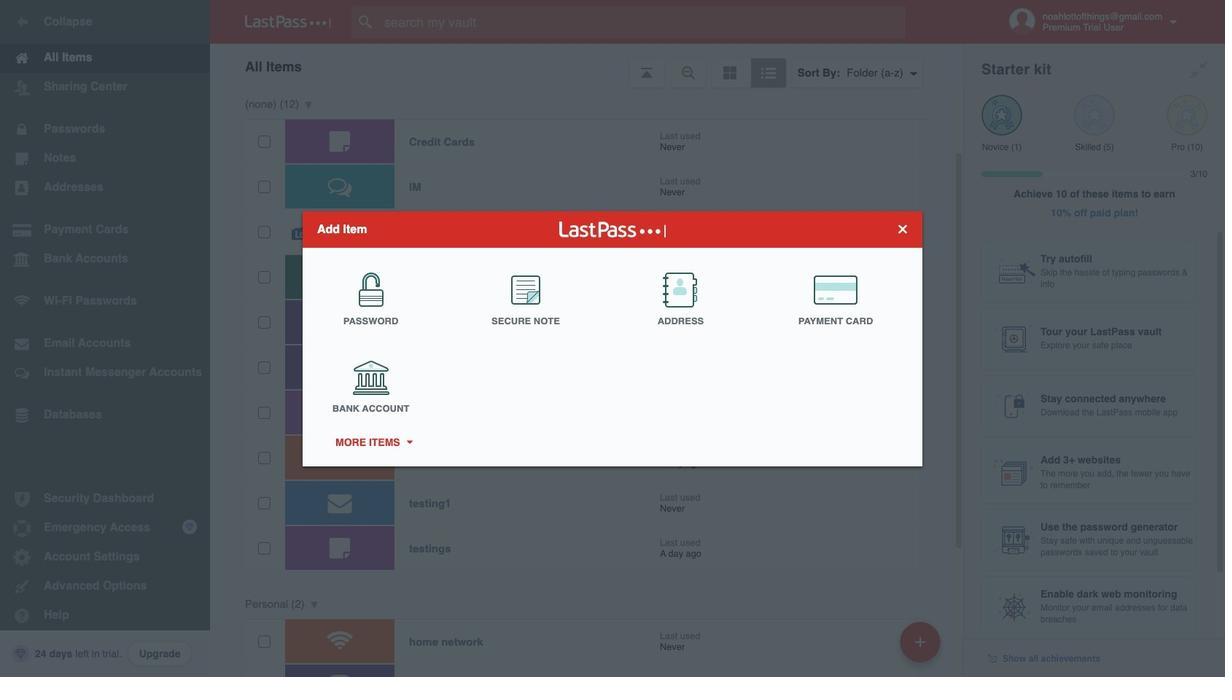 Task type: locate. For each thing, give the bounding box(es) containing it.
caret right image
[[404, 441, 415, 444]]

lastpass image
[[245, 15, 331, 28]]

dialog
[[303, 211, 923, 467]]

search my vault text field
[[352, 6, 935, 38]]



Task type: describe. For each thing, give the bounding box(es) containing it.
new item navigation
[[895, 618, 950, 678]]

main navigation navigation
[[0, 0, 210, 678]]

Search search field
[[352, 6, 935, 38]]

vault options navigation
[[210, 44, 965, 88]]

new item image
[[916, 637, 926, 648]]



